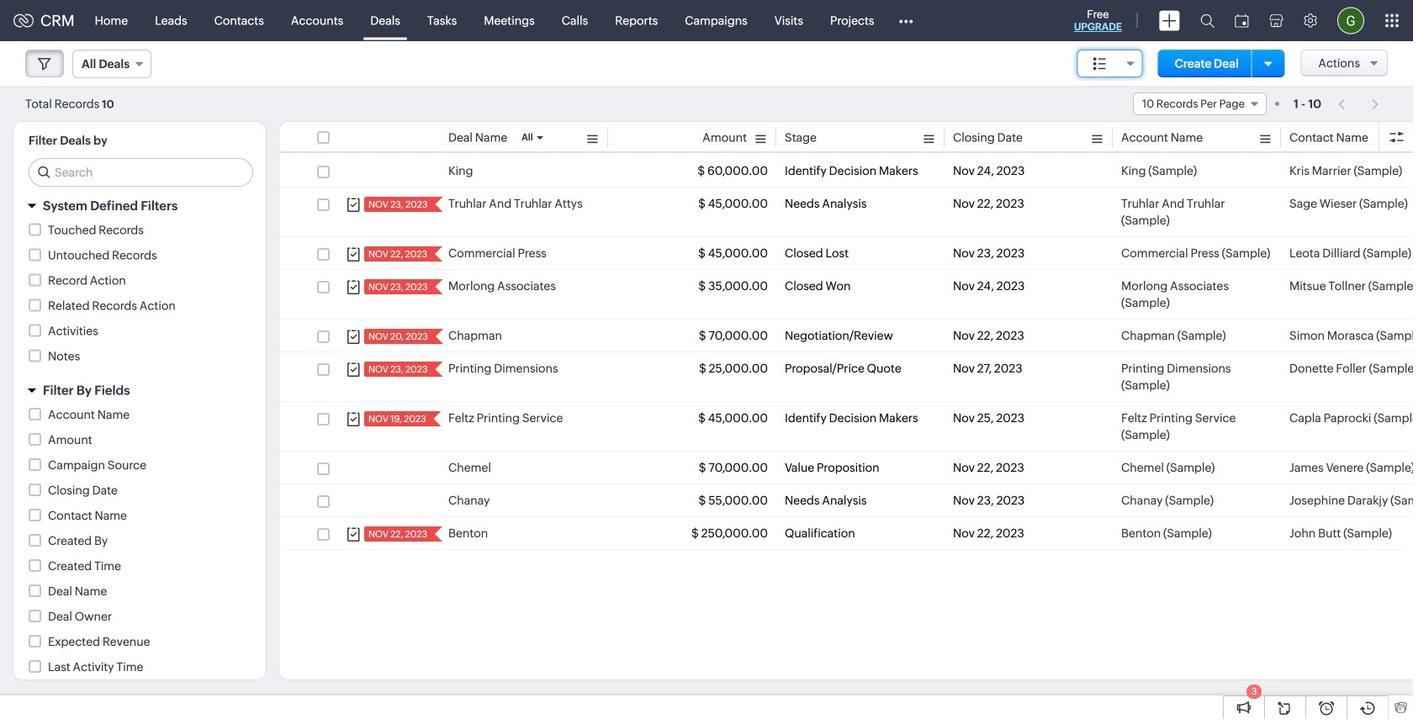 Task type: describe. For each thing, give the bounding box(es) containing it.
search element
[[1190, 0, 1225, 41]]

none field size
[[1077, 50, 1143, 77]]

profile element
[[1328, 0, 1375, 41]]

Search text field
[[29, 159, 252, 186]]

Other Modules field
[[888, 7, 924, 34]]

profile image
[[1338, 7, 1365, 34]]

create menu element
[[1149, 0, 1190, 41]]



Task type: locate. For each thing, give the bounding box(es) containing it.
size image
[[1093, 56, 1107, 72]]

row group
[[279, 155, 1413, 550]]

search image
[[1201, 13, 1215, 28]]

None field
[[72, 50, 152, 78], [1077, 50, 1143, 77], [1133, 93, 1267, 115], [72, 50, 152, 78], [1133, 93, 1267, 115]]

logo image
[[13, 14, 34, 27]]

navigation
[[1330, 92, 1388, 116]]

calendar image
[[1235, 14, 1249, 27]]

create menu image
[[1159, 11, 1180, 31]]



Task type: vqa. For each thing, say whether or not it's contained in the screenshot.
Users in the dropdown button
no



